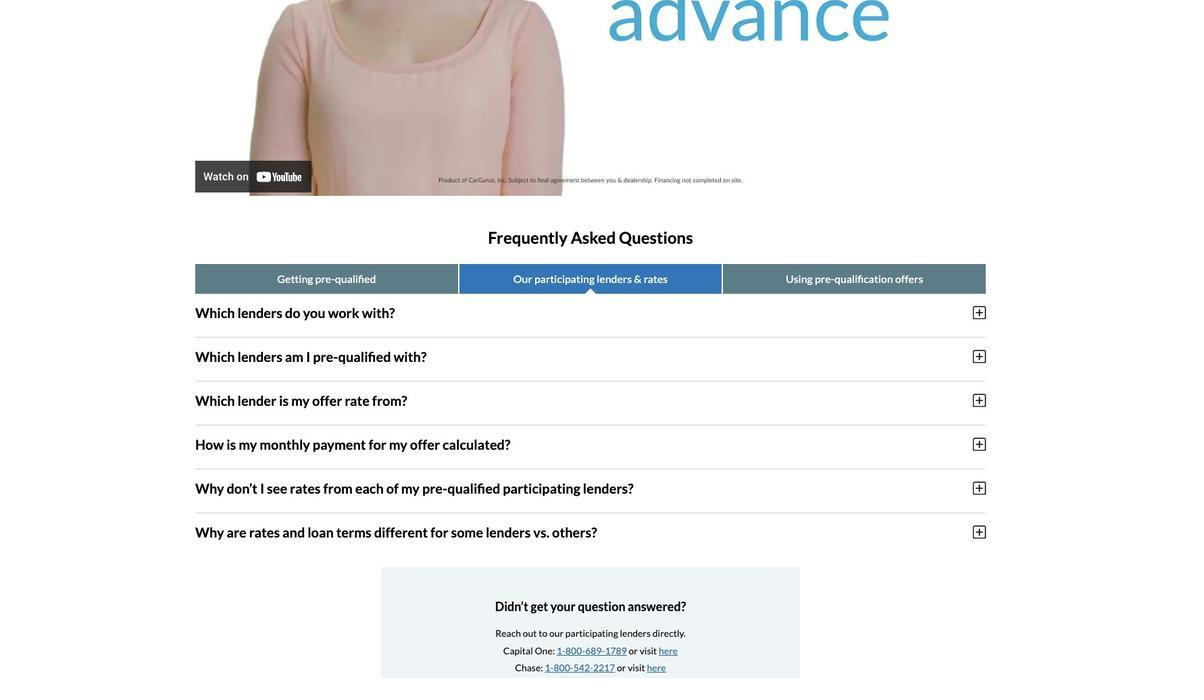 Task type: describe. For each thing, give the bounding box(es) containing it.
which lender is my offer rate from?
[[195, 393, 407, 409]]

lenders inside 'reach out to our participating lenders directly. capital one: 1-800-689-1789 or visit here chase: 1-800-542-2217 or visit here'
[[620, 628, 651, 640]]

here link for 1-800-542-2217
[[647, 662, 666, 674]]

and
[[283, 524, 305, 541]]

didn't get your question answered?
[[495, 599, 686, 614]]

using pre-qualification offers button
[[723, 264, 986, 294]]

why for why are rates and loan terms different for some lenders vs. others?
[[195, 524, 224, 541]]

work
[[328, 305, 359, 321]]

rate
[[345, 393, 370, 409]]

lenders left do
[[238, 305, 282, 321]]

getting pre-qualified
[[277, 272, 376, 285]]

1789
[[605, 645, 627, 657]]

0 vertical spatial with?
[[362, 305, 395, 321]]

1 horizontal spatial 1-
[[557, 645, 566, 657]]

1 horizontal spatial for
[[431, 524, 448, 541]]

my left monthly
[[239, 436, 257, 453]]

rates for &
[[644, 272, 668, 285]]

my inside why don't i see rates from each of my pre-qualified participating lenders? button
[[401, 480, 420, 497]]

answered?
[[628, 599, 686, 614]]

chase:
[[515, 662, 543, 674]]

some
[[451, 524, 483, 541]]

asked
[[571, 228, 616, 247]]

participating inside 'reach out to our participating lenders directly. capital one: 1-800-689-1789 or visit here chase: 1-800-542-2217 or visit here'
[[566, 628, 618, 640]]

0 vertical spatial here
[[659, 645, 678, 657]]

lenders?
[[583, 480, 634, 497]]

1 vertical spatial i
[[260, 480, 264, 497]]

1-800-542-2217 link
[[545, 662, 615, 674]]

689-
[[585, 645, 605, 657]]

frequently asked questions
[[488, 228, 693, 247]]

&
[[634, 272, 642, 285]]

why are rates and loan terms different for some lenders vs. others? button
[[195, 513, 986, 551]]

how is my monthly payment for my offer calculated?
[[195, 436, 511, 453]]

getting
[[277, 272, 313, 285]]

which lenders am i pre-qualified with?
[[195, 349, 427, 365]]

0 vertical spatial offer
[[312, 393, 342, 409]]

lenders left vs.
[[486, 524, 531, 541]]

payment
[[313, 436, 366, 453]]

from
[[323, 480, 353, 497]]

rates for see
[[290, 480, 321, 497]]

different
[[374, 524, 428, 541]]

1 vertical spatial with?
[[394, 349, 427, 365]]

offers
[[895, 272, 923, 285]]

frequently asked questions tab list
[[195, 264, 986, 294]]

of
[[386, 480, 399, 497]]

1 horizontal spatial i
[[306, 349, 310, 365]]

plus square image for which lender is my offer rate from?
[[973, 393, 986, 408]]

your
[[551, 599, 576, 614]]

how is my monthly payment for my offer calculated? button
[[195, 426, 986, 463]]

capital
[[503, 645, 533, 657]]

1 horizontal spatial or
[[629, 645, 638, 657]]

1 vertical spatial 800-
[[554, 662, 574, 674]]

pre- right the "using"
[[815, 272, 835, 285]]

to
[[539, 628, 548, 640]]

calculated?
[[443, 436, 511, 453]]

are
[[227, 524, 247, 541]]

our participating lenders & rates button
[[459, 264, 722, 294]]

2217
[[593, 662, 615, 674]]

lenders left am
[[238, 349, 282, 365]]

vs.
[[533, 524, 550, 541]]

lenders inside frequently asked questions "tab list"
[[597, 272, 632, 285]]

which lenders do you work with?
[[195, 305, 395, 321]]

542-
[[574, 662, 593, 674]]

getting pre-qualified button
[[195, 264, 458, 294]]

reach out to our participating lenders directly. capital one: 1-800-689-1789 or visit here chase: 1-800-542-2217 or visit here
[[496, 628, 686, 674]]



Task type: locate. For each thing, give the bounding box(es) containing it.
0 vertical spatial which
[[195, 305, 235, 321]]

which lenders am i pre-qualified with? button
[[195, 338, 986, 376]]

am
[[285, 349, 304, 365]]

i
[[306, 349, 310, 365], [260, 480, 264, 497]]

plus square image inside why are rates and loan terms different for some lenders vs. others? button
[[973, 525, 986, 540]]

our
[[513, 272, 532, 285]]

qualified up the work
[[335, 272, 376, 285]]

1 vertical spatial is
[[227, 436, 236, 453]]

monthly
[[260, 436, 310, 453]]

participating
[[535, 272, 595, 285], [503, 480, 581, 497], [566, 628, 618, 640]]

didn't
[[495, 599, 528, 614]]

0 horizontal spatial or
[[617, 662, 626, 674]]

plus square image for why don't i see rates from each of my pre-qualified participating lenders?
[[973, 481, 986, 496]]

0 vertical spatial plus square image
[[973, 349, 986, 364]]

why for why don't i see rates from each of my pre-qualified participating lenders?
[[195, 480, 224, 497]]

1 horizontal spatial rates
[[290, 480, 321, 497]]

1 vertical spatial here link
[[647, 662, 666, 674]]

why left "don't"
[[195, 480, 224, 497]]

terms
[[336, 524, 372, 541]]

plus square image
[[973, 349, 986, 364], [973, 525, 986, 540]]

qualified up "rate"
[[338, 349, 391, 365]]

which for which lender is my offer rate from?
[[195, 393, 235, 409]]

you
[[303, 305, 325, 321]]

how
[[195, 436, 224, 453]]

1 vertical spatial why
[[195, 524, 224, 541]]

for left 'some'
[[431, 524, 448, 541]]

0 horizontal spatial is
[[227, 436, 236, 453]]

0 vertical spatial is
[[279, 393, 289, 409]]

for right payment
[[369, 436, 387, 453]]

from?
[[372, 393, 407, 409]]

800- down one:
[[554, 662, 574, 674]]

why are rates and loan terms different for some lenders vs. others?
[[195, 524, 597, 541]]

0 horizontal spatial 1-
[[545, 662, 554, 674]]

plus square image inside which lenders am i pre-qualified with? button
[[973, 349, 986, 364]]

offer left "rate"
[[312, 393, 342, 409]]

3 plus square image from the top
[[973, 437, 986, 452]]

0 horizontal spatial rates
[[249, 524, 280, 541]]

1 vertical spatial plus square image
[[973, 525, 986, 540]]

rates inside frequently asked questions "tab list"
[[644, 272, 668, 285]]

why left are
[[195, 524, 224, 541]]

qualified inside frequently asked questions "tab list"
[[335, 272, 376, 285]]

800-
[[566, 645, 585, 657], [554, 662, 574, 674]]

using
[[786, 272, 813, 285]]

0 vertical spatial participating
[[535, 272, 595, 285]]

out
[[523, 628, 537, 640]]

0 vertical spatial why
[[195, 480, 224, 497]]

1 vertical spatial or
[[617, 662, 626, 674]]

get
[[531, 599, 548, 614]]

reach
[[496, 628, 521, 640]]

here link
[[659, 645, 678, 657], [647, 662, 666, 674]]

plus square image for how is my monthly payment for my offer calculated?
[[973, 437, 986, 452]]

2 vertical spatial rates
[[249, 524, 280, 541]]

lenders left &
[[597, 272, 632, 285]]

2 vertical spatial participating
[[566, 628, 618, 640]]

with?
[[362, 305, 395, 321], [394, 349, 427, 365]]

0 vertical spatial for
[[369, 436, 387, 453]]

0 vertical spatial rates
[[644, 272, 668, 285]]

i right am
[[306, 349, 310, 365]]

0 vertical spatial 800-
[[566, 645, 585, 657]]

participating up vs.
[[503, 480, 581, 497]]

0 vertical spatial visit
[[640, 645, 657, 657]]

2 plus square image from the top
[[973, 525, 986, 540]]

my
[[291, 393, 310, 409], [239, 436, 257, 453], [389, 436, 408, 453], [401, 480, 420, 497]]

2 plus square image from the top
[[973, 393, 986, 408]]

using pre-qualification offers
[[786, 272, 923, 285]]

pre- right getting
[[315, 272, 335, 285]]

loan
[[308, 524, 334, 541]]

each
[[355, 480, 384, 497]]

questions
[[619, 228, 693, 247]]

1 vertical spatial visit
[[628, 662, 645, 674]]

qualification
[[835, 272, 893, 285]]

1- right one:
[[557, 645, 566, 657]]

0 vertical spatial qualified
[[335, 272, 376, 285]]

0 vertical spatial i
[[306, 349, 310, 365]]

which lender is my offer rate from? button
[[195, 382, 986, 420]]

one:
[[535, 645, 555, 657]]

our participating lenders & rates tab panel
[[195, 294, 986, 557]]

plus square image for why are rates and loan terms different for some lenders vs. others?
[[973, 525, 986, 540]]

rates right see
[[290, 480, 321, 497]]

qualified
[[335, 272, 376, 285], [338, 349, 391, 365], [448, 480, 500, 497]]

2 which from the top
[[195, 349, 235, 365]]

i left see
[[260, 480, 264, 497]]

which
[[195, 305, 235, 321], [195, 349, 235, 365], [195, 393, 235, 409]]

1-
[[557, 645, 566, 657], [545, 662, 554, 674]]

1 vertical spatial offer
[[410, 436, 440, 453]]

plus square image inside which lender is my offer rate from? button
[[973, 393, 986, 408]]

my right of
[[401, 480, 420, 497]]

1 plus square image from the top
[[973, 349, 986, 364]]

pre- right am
[[313, 349, 338, 365]]

offer
[[312, 393, 342, 409], [410, 436, 440, 453]]

others?
[[552, 524, 597, 541]]

1 plus square image from the top
[[973, 305, 986, 320]]

1 vertical spatial for
[[431, 524, 448, 541]]

participating inside why don't i see rates from each of my pre-qualified participating lenders? button
[[503, 480, 581, 497]]

which lenders do you work with? button
[[195, 294, 986, 332]]

frequently
[[488, 228, 568, 247]]

0 horizontal spatial for
[[369, 436, 387, 453]]

why
[[195, 480, 224, 497], [195, 524, 224, 541]]

0 horizontal spatial i
[[260, 480, 264, 497]]

1 vertical spatial rates
[[290, 480, 321, 497]]

4 plus square image from the top
[[973, 481, 986, 496]]

qualified down calculated?
[[448, 480, 500, 497]]

is right how
[[227, 436, 236, 453]]

participating inside 'our participating lenders & rates' button
[[535, 272, 595, 285]]

rates right are
[[249, 524, 280, 541]]

our
[[549, 628, 564, 640]]

lenders
[[597, 272, 632, 285], [238, 305, 282, 321], [238, 349, 282, 365], [486, 524, 531, 541], [620, 628, 651, 640]]

visit right "2217"
[[628, 662, 645, 674]]

visit down directly.
[[640, 645, 657, 657]]

or right 1789
[[629, 645, 638, 657]]

1 vertical spatial here
[[647, 662, 666, 674]]

here
[[659, 645, 678, 657], [647, 662, 666, 674]]

which for which lenders am i pre-qualified with?
[[195, 349, 235, 365]]

visit
[[640, 645, 657, 657], [628, 662, 645, 674]]

rates
[[644, 272, 668, 285], [290, 480, 321, 497], [249, 524, 280, 541]]

why don't i see rates from each of my pre-qualified participating lenders?
[[195, 480, 634, 497]]

question
[[578, 599, 626, 614]]

my up of
[[389, 436, 408, 453]]

2 vertical spatial qualified
[[448, 480, 500, 497]]

why don't i see rates from each of my pre-qualified participating lenders? button
[[195, 470, 986, 507]]

do
[[285, 305, 300, 321]]

plus square image inside why don't i see rates from each of my pre-qualified participating lenders? button
[[973, 481, 986, 496]]

2 vertical spatial which
[[195, 393, 235, 409]]

0 vertical spatial 1-
[[557, 645, 566, 657]]

1 which from the top
[[195, 305, 235, 321]]

pre-
[[315, 272, 335, 285], [815, 272, 835, 285], [313, 349, 338, 365], [422, 480, 448, 497]]

with? right the work
[[362, 305, 395, 321]]

or right "2217"
[[617, 662, 626, 674]]

my right lender
[[291, 393, 310, 409]]

my inside which lender is my offer rate from? button
[[291, 393, 310, 409]]

1 horizontal spatial is
[[279, 393, 289, 409]]

2 horizontal spatial rates
[[644, 272, 668, 285]]

1 vertical spatial qualified
[[338, 349, 391, 365]]

pre- right of
[[422, 480, 448, 497]]

1- down one:
[[545, 662, 554, 674]]

plus square image for which lenders do you work with?
[[973, 305, 986, 320]]

directly.
[[653, 628, 686, 640]]

plus square image inside which lenders do you work with? button
[[973, 305, 986, 320]]

1 vertical spatial participating
[[503, 480, 581, 497]]

1 vertical spatial which
[[195, 349, 235, 365]]

is
[[279, 393, 289, 409], [227, 436, 236, 453]]

1 horizontal spatial offer
[[410, 436, 440, 453]]

plus square image for which lenders am i pre-qualified with?
[[973, 349, 986, 364]]

is right lender
[[279, 393, 289, 409]]

with? up from?
[[394, 349, 427, 365]]

1-800-689-1789 link
[[557, 645, 627, 657]]

don't
[[227, 480, 258, 497]]

rates right &
[[644, 272, 668, 285]]

our participating lenders & rates
[[513, 272, 668, 285]]

participating up 1-800-689-1789 link
[[566, 628, 618, 640]]

800- up 1-800-542-2217 link on the bottom
[[566, 645, 585, 657]]

lender
[[238, 393, 277, 409]]

1 vertical spatial 1-
[[545, 662, 554, 674]]

0 vertical spatial or
[[629, 645, 638, 657]]

plus square image
[[973, 305, 986, 320], [973, 393, 986, 408], [973, 437, 986, 452], [973, 481, 986, 496]]

which for which lenders do you work with?
[[195, 305, 235, 321]]

1 why from the top
[[195, 480, 224, 497]]

or
[[629, 645, 638, 657], [617, 662, 626, 674]]

3 which from the top
[[195, 393, 235, 409]]

plus square image inside the how is my monthly payment for my offer calculated? button
[[973, 437, 986, 452]]

here link for 1-800-689-1789
[[659, 645, 678, 657]]

offer up why don't i see rates from each of my pre-qualified participating lenders?
[[410, 436, 440, 453]]

lenders up 1789
[[620, 628, 651, 640]]

see
[[267, 480, 287, 497]]

participating right our
[[535, 272, 595, 285]]

0 vertical spatial here link
[[659, 645, 678, 657]]

0 horizontal spatial offer
[[312, 393, 342, 409]]

for
[[369, 436, 387, 453], [431, 524, 448, 541]]

2 why from the top
[[195, 524, 224, 541]]



Task type: vqa. For each thing, say whether or not it's contained in the screenshot.
top THE WITH?
yes



